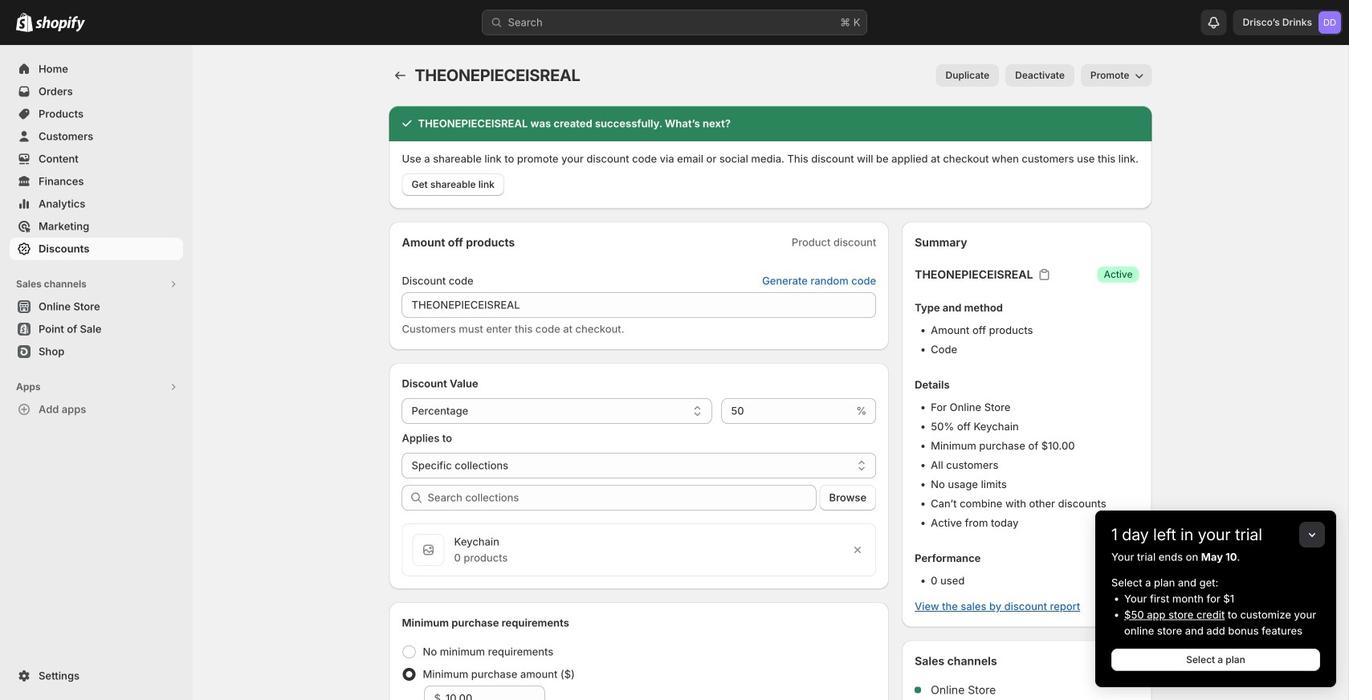 Task type: describe. For each thing, give the bounding box(es) containing it.
Search collections text field
[[428, 485, 816, 511]]

0 horizontal spatial shopify image
[[16, 13, 33, 32]]



Task type: locate. For each thing, give the bounding box(es) containing it.
shopify image
[[16, 13, 33, 32], [35, 16, 85, 32]]

0.00 text field
[[446, 686, 545, 700]]

1 horizontal spatial shopify image
[[35, 16, 85, 32]]

drisco's drinks image
[[1319, 11, 1341, 34]]

None text field
[[402, 292, 876, 318], [721, 398, 853, 424], [402, 292, 876, 318], [721, 398, 853, 424]]



